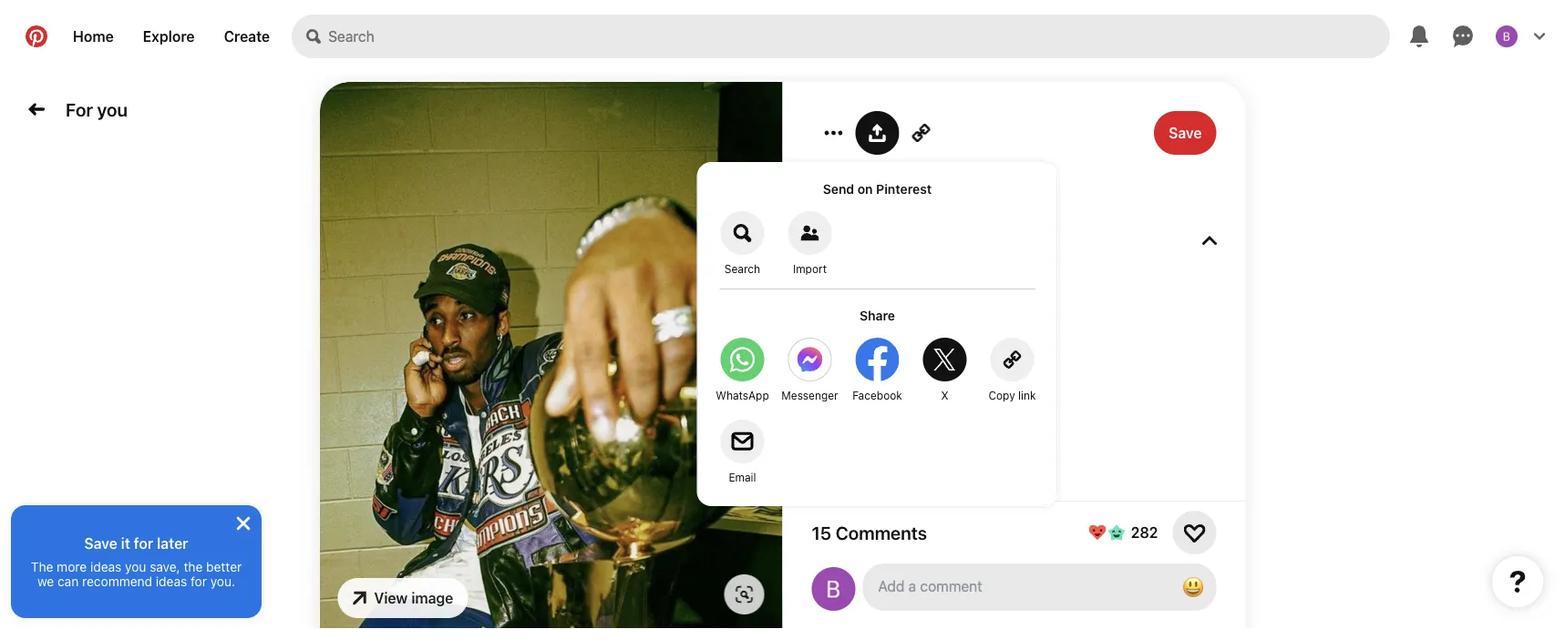 Task type: vqa. For each thing, say whether or not it's contained in the screenshot.
Log In
no



Task type: describe. For each thing, give the bounding box(es) containing it.
share
[[860, 308, 895, 323]]

reply for rolando
[[890, 354, 924, 369]]

reply for ora
[[882, 535, 916, 550]]

s love it ❤️
[[848, 573, 922, 590]]

you inside button
[[97, 99, 128, 120]]

ora image
[[812, 512, 841, 541]]

it for raymond
[[952, 392, 960, 409]]

15 comments
[[812, 523, 927, 544]]

click to shop image
[[735, 586, 754, 604]]

❤️ for m love it ❤️ 2w
[[912, 274, 927, 291]]

save,
[[150, 560, 180, 575]]

15
[[812, 523, 832, 544]]

search
[[725, 263, 760, 275]]

the
[[31, 560, 53, 575]]

photo
[[947, 333, 985, 351]]

rolando link
[[848, 333, 904, 351]]

legend
[[1010, 333, 1055, 351]]

😃
[[1182, 575, 1204, 600]]

messenger
[[782, 389, 838, 402]]

import
[[793, 263, 827, 275]]

email
[[729, 471, 756, 484]]

Search text field
[[328, 15, 1390, 58]]

ora link
[[848, 512, 873, 530]]

s image
[[812, 572, 841, 601]]

recommend
[[82, 575, 152, 590]]

the
[[184, 560, 203, 575]]

ora love it ❤️
[[848, 512, 939, 530]]

❤️ for ora love it ❤️
[[924, 512, 939, 530]]

Add a comment field
[[879, 578, 1160, 595]]

share on messenger image
[[788, 338, 832, 382]]

react image
[[937, 595, 951, 610]]

whatsapp
[[716, 389, 769, 402]]

rolando image
[[812, 333, 841, 362]]

1 horizontal spatial for
[[191, 575, 207, 590]]

3
[[961, 354, 969, 369]]

send on pinterest
[[823, 182, 932, 197]]

create link
[[209, 15, 285, 58]]

save for save
[[1169, 124, 1202, 142]]

m
[[848, 274, 861, 291]]

ora
[[848, 512, 873, 530]]

3 button
[[961, 354, 969, 369]]

on
[[858, 182, 873, 197]]

m image
[[812, 273, 841, 302]]

it for ora
[[912, 512, 920, 530]]

reply button for rolando
[[890, 354, 924, 369]]

love for s
[[860, 573, 891, 590]]

love for ora
[[877, 512, 908, 530]]

home link
[[58, 15, 128, 58]]

for
[[66, 99, 93, 120]]

search icon image
[[306, 29, 321, 44]]

better
[[206, 560, 242, 575]]

facebook
[[853, 389, 902, 402]]

create
[[224, 28, 270, 45]]

reply button for s
[[884, 595, 919, 610]]

reply for s
[[884, 595, 919, 610]]

x
[[941, 389, 949, 402]]

raymond image
[[812, 392, 841, 421]]

❤️ for raymond love it ❤️
[[964, 392, 979, 409]]



Task type: locate. For each thing, give the bounding box(es) containing it.
pinterest
[[876, 182, 932, 197]]

1 horizontal spatial ideas
[[156, 575, 187, 590]]

love right s
[[860, 573, 891, 590]]

❤️ up "great"
[[912, 274, 927, 291]]

love for m
[[865, 274, 896, 291]]

reply button down ora love it ❤️
[[882, 535, 916, 550]]

0 vertical spatial save
[[1169, 124, 1202, 142]]

for left later
[[134, 535, 153, 552]]

save it for later the more ideas you save, the better we can recommend ideas for you.
[[31, 535, 242, 590]]

for left you. on the left of page
[[191, 575, 207, 590]]

comments
[[812, 230, 903, 251], [836, 523, 927, 544]]

save inside the save it for later the more ideas you save, the better we can recommend ideas for you.
[[84, 535, 117, 552]]

for you
[[66, 99, 128, 120]]

❤️ for s love it ❤️
[[907, 573, 922, 590]]

more
[[57, 560, 87, 575]]

1 vertical spatial for
[[191, 575, 207, 590]]

reply down s love it ❤️
[[884, 595, 919, 610]]

2w
[[848, 296, 866, 311]]

love right m
[[865, 274, 896, 291]]

1w
[[848, 535, 864, 550]]

it
[[900, 274, 908, 291], [952, 392, 960, 409], [912, 512, 920, 530], [121, 535, 130, 552], [895, 573, 903, 590]]

we
[[37, 575, 54, 590]]

2 vertical spatial reply button
[[884, 595, 919, 610]]

raymond link
[[848, 392, 913, 409]]

for you button
[[58, 91, 135, 127]]

reply button
[[890, 354, 924, 369], [882, 535, 916, 550], [884, 595, 919, 610]]

it inside "m love it ❤️ 2w"
[[900, 274, 908, 291]]

can
[[57, 575, 79, 590]]

❤️ right ora
[[924, 512, 939, 530]]

0 horizontal spatial save
[[84, 535, 117, 552]]

1 vertical spatial you
[[125, 560, 146, 575]]

bob builder image
[[1496, 26, 1518, 47]]

1 vertical spatial save
[[84, 535, 117, 552]]

react image
[[943, 355, 957, 369]]

raymond
[[848, 392, 913, 409]]

love inside "m love it ❤️ 2w"
[[865, 274, 896, 291]]

explore link
[[128, 15, 209, 58]]

m love it ❤️ 2w
[[848, 274, 927, 311]]

0 horizontal spatial for
[[134, 535, 153, 552]]

1 vertical spatial comments
[[836, 523, 927, 544]]

it right s link
[[895, 573, 903, 590]]

reply down "great"
[[890, 354, 924, 369]]

❤️
[[912, 274, 927, 291], [964, 392, 979, 409], [924, 512, 939, 530], [907, 573, 922, 590]]

it right m
[[900, 274, 908, 291]]

0 vertical spatial reply button
[[890, 354, 924, 369]]

0 vertical spatial reply
[[890, 354, 924, 369]]

love
[[865, 274, 896, 291], [917, 392, 948, 409], [877, 512, 908, 530], [860, 573, 891, 590]]

0 horizontal spatial ideas
[[90, 560, 122, 575]]

b0bth3builder2k23 image
[[812, 568, 856, 612]]

it right ora
[[912, 512, 920, 530]]

share on twitter image
[[923, 338, 967, 382]]

reply button down "great"
[[890, 354, 924, 369]]

explore
[[143, 28, 195, 45]]

you right for
[[97, 99, 128, 120]]

😃 button
[[863, 564, 1217, 612], [1175, 570, 1211, 606]]

you
[[97, 99, 128, 120], [125, 560, 146, 575]]

view
[[374, 590, 408, 608]]

❤️ right x
[[964, 392, 979, 409]]

reply
[[890, 354, 924, 369], [882, 535, 916, 550], [884, 595, 919, 610]]

0 vertical spatial you
[[97, 99, 128, 120]]

you.
[[210, 575, 235, 590]]

save for save it for later the more ideas you save, the better we can recommend ideas for you.
[[84, 535, 117, 552]]

expand icon image
[[1202, 233, 1217, 248]]

copy link
[[989, 389, 1036, 402]]

image
[[411, 590, 453, 608]]

1 vertical spatial reply
[[882, 535, 916, 550]]

love for raymond
[[917, 392, 948, 409]]

love down react icon at the right
[[917, 392, 948, 409]]

view image
[[374, 590, 453, 608]]

save
[[1169, 124, 1202, 142], [84, 535, 117, 552]]

reply down ora love it ❤️
[[882, 535, 916, 550]]

comments button
[[812, 230, 1217, 251]]

link
[[1018, 389, 1036, 402]]

rip
[[989, 333, 1006, 351]]

282
[[1131, 525, 1158, 542]]

s link
[[848, 573, 856, 590]]

6w
[[848, 595, 866, 610]]

m link
[[848, 274, 861, 291]]

it right x
[[952, 392, 960, 409]]

1 horizontal spatial save
[[1169, 124, 1202, 142]]

great
[[908, 333, 943, 351]]

1 vertical spatial reply button
[[882, 535, 916, 550]]

open link icon image
[[352, 592, 367, 606]]

reply button for ora
[[882, 535, 916, 550]]

view image link
[[338, 579, 468, 619]]

you left save,
[[125, 560, 146, 575]]

share on facebook image
[[856, 338, 899, 382]]

0 vertical spatial for
[[134, 535, 153, 552]]

ideas down later
[[156, 575, 187, 590]]

it up recommend
[[121, 535, 130, 552]]

it for s
[[895, 573, 903, 590]]

ideas
[[90, 560, 122, 575], [156, 575, 187, 590]]

share on email image
[[721, 420, 764, 464]]

raymond love it ❤️
[[848, 392, 979, 409]]

ideas right more
[[90, 560, 122, 575]]

for
[[134, 535, 153, 552], [191, 575, 207, 590]]

copy
[[989, 389, 1015, 402]]

rolando
[[848, 333, 904, 351]]

save button
[[1154, 111, 1217, 155], [1154, 111, 1217, 155]]

home
[[73, 28, 114, 45]]

you inside the save it for later the more ideas you save, the better we can recommend ideas for you.
[[125, 560, 146, 575]]

send
[[823, 182, 854, 197]]

❤️ right s
[[907, 573, 922, 590]]

reply button down s love it ❤️
[[884, 595, 919, 610]]

0 vertical spatial comments
[[812, 230, 903, 251]]

it inside the save it for later the more ideas you save, the better we can recommend ideas for you.
[[121, 535, 130, 552]]

❤️ inside "m love it ❤️ 2w"
[[912, 274, 927, 291]]

later
[[157, 535, 188, 552]]

2 vertical spatial reply
[[884, 595, 919, 610]]

13w
[[848, 354, 872, 369]]

love right ora
[[877, 512, 908, 530]]

rolando great photo rip legend
[[848, 333, 1055, 351]]

s
[[848, 573, 856, 590]]

reaction image
[[1184, 522, 1206, 544]]

view image button
[[338, 579, 468, 619]]



